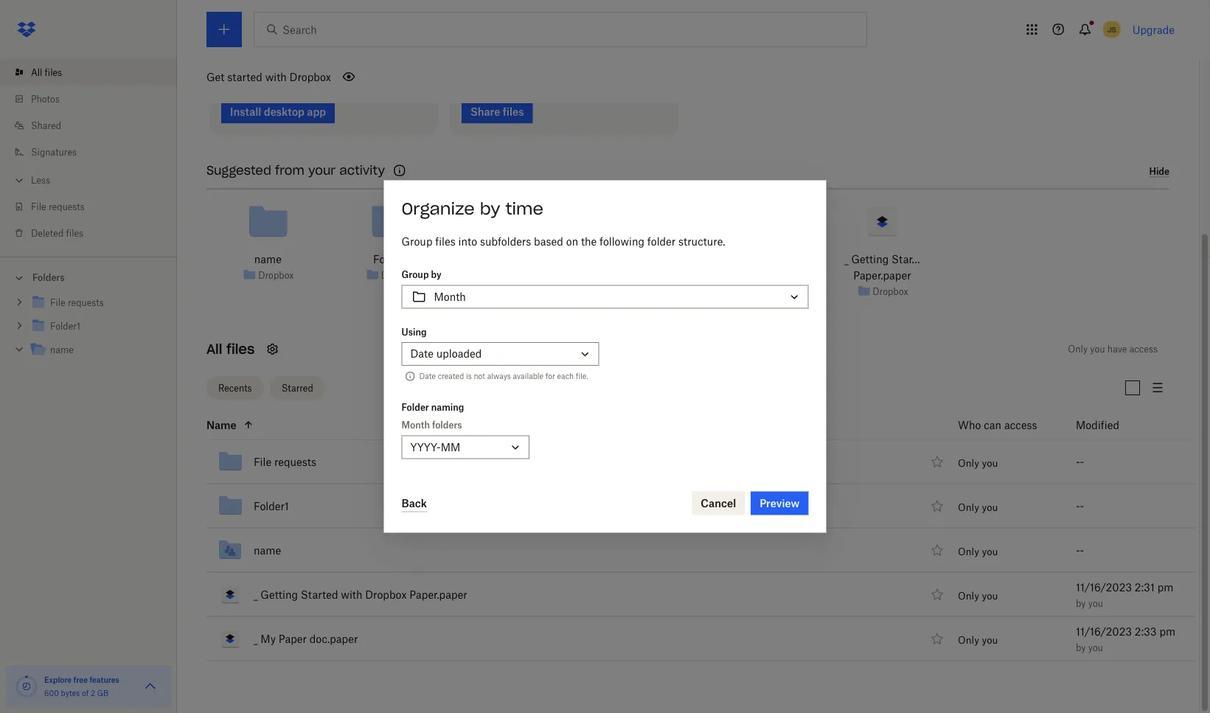 Task type: describe. For each thing, give the bounding box(es) containing it.
_ getting star… paper.paper
[[845, 253, 920, 282]]

dropbox for name
[[258, 270, 294, 281]]

deleted files link
[[12, 220, 177, 246]]

of
[[82, 689, 89, 698]]

1 horizontal spatial folder1 link
[[373, 252, 409, 268]]

organize by time dialog
[[384, 180, 827, 533]]

can
[[984, 419, 1002, 432]]

list containing all files
[[0, 50, 177, 257]]

600
[[44, 689, 59, 698]]

1 vertical spatial file requests link
[[254, 453, 316, 471]]

pm for 11/16/2023 2:31 pm
[[1158, 581, 1174, 594]]

only you inside name folder1, modified 11/16/2023 2:30 pm, element
[[958, 502, 998, 514]]

_ for _ my paper doc.paper
[[254, 633, 258, 645]]

by left time
[[480, 198, 500, 219]]

-- for file requests
[[1076, 456, 1084, 468]]

all files inside all files link
[[31, 67, 62, 78]]

free
[[73, 675, 88, 685]]

shared link
[[12, 112, 177, 139]]

add to starred image for name
[[929, 542, 946, 560]]

folders
[[432, 420, 462, 431]]

2 vertical spatial name
[[254, 544, 281, 557]]

date created is not always available for each file.
[[419, 372, 588, 381]]

photos link
[[12, 86, 177, 112]]

only for file requests
[[958, 458, 980, 469]]

2
[[91, 689, 95, 698]]

0 vertical spatial with
[[265, 70, 287, 83]]

name folder1, modified 11/16/2023 2:30 pm, element
[[174, 485, 1196, 529]]

folder
[[648, 235, 676, 248]]

date uploaded
[[411, 348, 482, 360]]

using
[[402, 326, 427, 337]]

folder
[[402, 402, 429, 413]]

each
[[557, 372, 574, 381]]

1 vertical spatial folder1
[[254, 500, 289, 513]]

star…
[[892, 253, 920, 266]]

month for month
[[434, 291, 466, 303]]

requests inside table
[[274, 456, 316, 468]]

Month folders button
[[402, 436, 530, 459]]

paper.paper inside _ getting started with dropbox paper.paper link
[[410, 589, 467, 601]]

deleted files
[[31, 228, 83, 239]]

only you button for getting
[[958, 590, 998, 602]]

files up recents
[[226, 341, 255, 358]]

from
[[275, 163, 305, 179]]

getting for star…
[[852, 253, 889, 266]]

_ getting started with dropbox paper.paper link
[[254, 586, 467, 604]]

files inside list item
[[45, 67, 62, 78]]

desktop
[[262, 64, 296, 75]]

-- for folder1
[[1076, 500, 1084, 513]]

group by
[[402, 269, 442, 280]]

dropbox link for folder1
[[381, 268, 417, 283]]

getting for started
[[261, 589, 298, 601]]

yyyy-mm
[[411, 441, 461, 453]]

_ getting started with dropbox paper.paper
[[254, 589, 467, 601]]

upgrade link
[[1133, 23, 1175, 36]]

by inside 11/16/2023 2:31 pm by you
[[1076, 598, 1086, 609]]

suggested
[[207, 163, 271, 179]]

for
[[546, 372, 555, 381]]

1 horizontal spatial file requests
[[254, 456, 316, 468]]

time
[[506, 198, 544, 219]]

by down organize
[[431, 269, 442, 280]]

1 horizontal spatial all
[[207, 341, 222, 358]]

you inside "11/16/2023 2:33 pm by you"
[[1089, 643, 1104, 654]]

get started with dropbox
[[207, 70, 331, 83]]

11/16/2023 2:33 pm by you
[[1076, 626, 1176, 654]]

who can access
[[958, 419, 1038, 432]]

recents button
[[207, 377, 264, 400]]

offline
[[365, 64, 391, 75]]

paper
[[279, 633, 307, 645]]

you inside name file requests, modified 11/16/2023 2:36 pm, element
[[982, 458, 998, 469]]

synced.
[[241, 79, 273, 90]]

on for install
[[332, 64, 342, 75]]

only you button inside name name, modified 11/16/2023 2:33 pm, element
[[958, 546, 998, 558]]

11/16/2023 2:31 pm by you
[[1076, 581, 1174, 609]]

structure.
[[679, 235, 726, 248]]

pm for 11/16/2023 2:33 pm
[[1160, 626, 1176, 638]]

suggested from your activity
[[207, 163, 385, 179]]

name name, modified 11/16/2023 2:33 pm, element
[[174, 529, 1196, 573]]

add to starred image for 11/16/2023 2:33 pm
[[929, 630, 946, 648]]

all inside list item
[[31, 67, 42, 78]]

group for group files into subfolders based on the following folder structure.
[[402, 269, 429, 280]]

is
[[466, 372, 472, 381]]

2:31
[[1135, 581, 1155, 594]]

shared
[[31, 120, 61, 131]]

organize by time
[[402, 198, 544, 219]]

signatures
[[31, 146, 77, 157]]

subfolders
[[480, 235, 531, 248]]

back button
[[402, 495, 427, 512]]

add to starred image inside name folder1, modified 11/16/2023 2:30 pm, element
[[929, 498, 946, 515]]

0 vertical spatial folder1
[[373, 253, 409, 266]]

only you inside name name, modified 11/16/2023 2:33 pm, element
[[958, 546, 998, 558]]

who
[[958, 419, 981, 432]]

1 vertical spatial access
[[1005, 419, 1038, 432]]

less
[[31, 174, 50, 186]]

dropbox for folder1
[[381, 270, 417, 281]]

not
[[474, 372, 485, 381]]

dropbox for _ getting star… paper.paper
[[873, 286, 908, 297]]

name group
[[0, 288, 177, 373]]

Using button
[[402, 342, 599, 366]]

requests inside list
[[49, 201, 85, 212]]

organize
[[402, 198, 475, 219]]

work
[[309, 64, 330, 75]]

files inside install on desktop to work on files offline and stay synced.
[[345, 64, 362, 75]]

into
[[458, 235, 477, 248]]

mm
[[441, 441, 461, 453]]

photos
[[31, 93, 60, 104]]

name _ my paper doc.paper, modified 11/16/2023 2:33 pm, element
[[174, 617, 1196, 662]]

naming
[[431, 402, 464, 413]]

0 vertical spatial name
[[254, 253, 282, 266]]

only you button for my
[[958, 635, 998, 646]]

_ my paper doc.paper link
[[254, 630, 358, 648]]

0 vertical spatial file requests link
[[12, 193, 177, 220]]

_ for _ getting star… paper.paper
[[845, 253, 849, 266]]

_ for _ getting started with dropbox paper.paper
[[254, 589, 258, 601]]

files inside 'organize by time' dialog
[[435, 235, 456, 248]]

get
[[207, 70, 225, 83]]

0 horizontal spatial folder1 link
[[254, 498, 289, 515]]

by inside "11/16/2023 2:33 pm by you"
[[1076, 643, 1086, 654]]

install on desktop to work on files offline and stay synced.
[[221, 64, 409, 90]]

only for name
[[958, 546, 980, 558]]

add to starred image for 11/16/2023 2:31 pm
[[929, 586, 946, 604]]

only for _ getting started with dropbox paper.paper
[[958, 590, 980, 602]]

preview
[[760, 497, 800, 510]]

your
[[308, 163, 336, 179]]

uploaded
[[437, 348, 482, 360]]

started
[[227, 70, 262, 83]]



Task type: vqa. For each thing, say whether or not it's contained in the screenshot.
topmost the Folder1
yes



Task type: locate. For each thing, give the bounding box(es) containing it.
3 -- from the top
[[1076, 544, 1084, 557]]

with right started
[[341, 589, 362, 601]]

yyyy-
[[411, 441, 441, 453]]

name file requests, modified 11/16/2023 2:36 pm, element
[[174, 440, 1196, 485]]

file requests link
[[12, 193, 177, 220], [254, 453, 316, 471]]

0 vertical spatial access
[[1130, 344, 1158, 355]]

0 vertical spatial add to starred image
[[929, 453, 946, 471]]

1 11/16/2023 from the top
[[1076, 581, 1132, 594]]

0 vertical spatial pm
[[1158, 581, 1174, 594]]

getting left started
[[261, 589, 298, 601]]

folder naming
[[402, 402, 464, 413]]

always
[[487, 372, 511, 381]]

file requests
[[31, 201, 85, 212], [254, 456, 316, 468]]

paper.paper
[[854, 270, 912, 282], [410, 589, 467, 601]]

all files list item
[[0, 59, 177, 86]]

1 vertical spatial --
[[1076, 500, 1084, 513]]

only you for requests
[[958, 458, 998, 469]]

group files into subfolders based on the following folder structure.
[[402, 235, 726, 248]]

2 horizontal spatial dropbox link
[[873, 284, 908, 299]]

doc.paper
[[310, 633, 358, 645]]

0 horizontal spatial file
[[31, 201, 46, 212]]

add to starred image for file requests
[[929, 453, 946, 471]]

2 group from the top
[[402, 269, 429, 280]]

month down folder
[[402, 420, 430, 431]]

stay
[[221, 79, 239, 90]]

all up recents
[[207, 341, 222, 358]]

_
[[845, 253, 849, 266], [254, 589, 258, 601], [254, 633, 258, 645]]

requests
[[49, 201, 85, 212], [274, 456, 316, 468]]

table containing name
[[174, 411, 1196, 662]]

pm inside "11/16/2023 2:33 pm by you"
[[1160, 626, 1176, 638]]

1 vertical spatial add to starred image
[[929, 542, 946, 560]]

0 vertical spatial paper.paper
[[854, 270, 912, 282]]

pm
[[1158, 581, 1174, 594], [1160, 626, 1176, 638]]

only inside name name, modified 11/16/2023 2:33 pm, element
[[958, 546, 980, 558]]

add to starred image
[[929, 498, 946, 515], [929, 586, 946, 604], [929, 630, 946, 648]]

1 add to starred image from the top
[[929, 453, 946, 471]]

2 vertical spatial _
[[254, 633, 258, 645]]

date down using on the left top of page
[[411, 348, 434, 360]]

you
[[1090, 344, 1105, 355], [982, 458, 998, 469], [982, 502, 998, 514], [982, 546, 998, 558], [982, 590, 998, 602], [1089, 598, 1104, 609], [982, 635, 998, 646], [1089, 643, 1104, 654]]

4 only you button from the top
[[958, 590, 998, 602]]

2 vertical spatial --
[[1076, 544, 1084, 557]]

_ left star…
[[845, 253, 849, 266]]

1 horizontal spatial paper.paper
[[854, 270, 912, 282]]

explore
[[44, 675, 72, 685]]

modified
[[1076, 419, 1120, 432]]

all files up photos
[[31, 67, 62, 78]]

month down 'group by'
[[434, 291, 466, 303]]

name
[[207, 419, 237, 432]]

only
[[1068, 344, 1088, 355], [958, 458, 980, 469], [958, 502, 980, 514], [958, 546, 980, 558], [958, 590, 980, 602], [958, 635, 980, 646]]

only for folder1
[[958, 502, 980, 514]]

all files up recents
[[207, 341, 255, 358]]

dropbox link for name
[[258, 268, 294, 283]]

files up photos
[[45, 67, 62, 78]]

1 vertical spatial folder1 link
[[254, 498, 289, 515]]

1 horizontal spatial access
[[1130, 344, 1158, 355]]

only you button inside name _ getting started with dropbox paper.paper, modified 11/16/2023 2:31 pm, element
[[958, 590, 998, 602]]

modified button
[[1076, 416, 1158, 434]]

and
[[393, 64, 409, 75]]

access right the have at right top
[[1130, 344, 1158, 355]]

2 only you button from the top
[[958, 502, 998, 514]]

0 horizontal spatial month
[[402, 420, 430, 431]]

file
[[31, 201, 46, 212], [254, 456, 272, 468]]

0 vertical spatial --
[[1076, 456, 1084, 468]]

quota usage element
[[15, 675, 38, 699]]

access right can
[[1005, 419, 1038, 432]]

0 horizontal spatial all
[[31, 67, 42, 78]]

5 only you from the top
[[958, 635, 998, 646]]

on left the
[[566, 235, 578, 248]]

2:33
[[1135, 626, 1157, 638]]

on right work at the left of page
[[332, 64, 342, 75]]

3 only you from the top
[[958, 546, 998, 558]]

dropbox image
[[12, 15, 41, 44]]

only you button inside name file requests, modified 11/16/2023 2:36 pm, element
[[958, 458, 998, 469]]

11/16/2023 for 11/16/2023 2:31 pm
[[1076, 581, 1132, 594]]

install
[[221, 64, 247, 75]]

1 horizontal spatial getting
[[852, 253, 889, 266]]

only inside name _ getting started with dropbox paper.paper, modified 11/16/2023 2:31 pm, element
[[958, 590, 980, 602]]

table
[[174, 411, 1196, 662]]

_ getting star… paper.paper link
[[829, 252, 936, 284]]

_ my paper doc.paper
[[254, 633, 358, 645]]

have
[[1108, 344, 1127, 355]]

file.
[[576, 372, 588, 381]]

only inside name _ my paper doc.paper, modified 11/16/2023 2:33 pm, element
[[958, 635, 980, 646]]

files left "into"
[[435, 235, 456, 248]]

2 add to starred image from the top
[[929, 542, 946, 560]]

you inside name folder1, modified 11/16/2023 2:30 pm, element
[[982, 502, 998, 514]]

0 vertical spatial file
[[31, 201, 46, 212]]

1 vertical spatial group
[[402, 269, 429, 280]]

less image
[[12, 173, 27, 188]]

3 only you button from the top
[[958, 546, 998, 558]]

only you for getting
[[958, 590, 998, 602]]

only for _ my paper doc.paper
[[958, 635, 980, 646]]

preview button
[[751, 492, 809, 515]]

add to starred image inside name file requests, modified 11/16/2023 2:36 pm, element
[[929, 453, 946, 471]]

2 vertical spatial name link
[[254, 542, 281, 560]]

group for organize by time
[[402, 235, 433, 248]]

1 add to starred image from the top
[[929, 498, 946, 515]]

only inside name folder1, modified 11/16/2023 2:30 pm, element
[[958, 502, 980, 514]]

1 vertical spatial 11/16/2023
[[1076, 626, 1132, 638]]

1 vertical spatial file requests
[[254, 456, 316, 468]]

4 only you from the top
[[958, 590, 998, 602]]

Group by button
[[402, 285, 809, 309]]

signatures link
[[12, 139, 177, 165]]

0 vertical spatial _
[[845, 253, 849, 266]]

add to starred image
[[929, 453, 946, 471], [929, 542, 946, 560]]

1 -- from the top
[[1076, 456, 1084, 468]]

folders
[[32, 272, 65, 283]]

0 vertical spatial add to starred image
[[929, 498, 946, 515]]

group up 'group by'
[[402, 235, 433, 248]]

1 horizontal spatial month
[[434, 291, 466, 303]]

based
[[534, 235, 563, 248]]

on
[[250, 64, 260, 75], [332, 64, 342, 75], [566, 235, 578, 248]]

1 horizontal spatial dropbox link
[[381, 268, 417, 283]]

-- inside name folder1, modified 11/16/2023 2:30 pm, element
[[1076, 500, 1084, 513]]

name inside group
[[50, 344, 74, 356]]

bytes
[[61, 689, 80, 698]]

-- for name
[[1076, 544, 1084, 557]]

1 vertical spatial pm
[[1160, 626, 1176, 638]]

1 horizontal spatial file requests link
[[254, 453, 316, 471]]

only you inside name _ getting started with dropbox paper.paper, modified 11/16/2023 2:31 pm, element
[[958, 590, 998, 602]]

0 vertical spatial date
[[411, 348, 434, 360]]

add to starred image inside name _ my paper doc.paper, modified 11/16/2023 2:33 pm, element
[[929, 630, 946, 648]]

all up photos
[[31, 67, 42, 78]]

by
[[480, 198, 500, 219], [431, 269, 442, 280], [1076, 598, 1086, 609], [1076, 643, 1086, 654]]

all files link
[[12, 59, 177, 86]]

you inside name name, modified 11/16/2023 2:33 pm, element
[[982, 546, 998, 558]]

1 vertical spatial all
[[207, 341, 222, 358]]

0 horizontal spatial file requests
[[31, 201, 85, 212]]

date
[[411, 348, 434, 360], [419, 372, 436, 381]]

11/16/2023 left 2:33
[[1076, 626, 1132, 638]]

3 add to starred image from the top
[[929, 630, 946, 648]]

paper.paper inside _ getting star… paper.paper
[[854, 270, 912, 282]]

month
[[434, 291, 466, 303], [402, 420, 430, 431]]

1 horizontal spatial with
[[341, 589, 362, 601]]

1 vertical spatial _
[[254, 589, 258, 601]]

1 horizontal spatial on
[[332, 64, 342, 75]]

1 vertical spatial getting
[[261, 589, 298, 601]]

1 vertical spatial name
[[50, 344, 74, 356]]

-- inside name name, modified 11/16/2023 2:33 pm, element
[[1076, 544, 1084, 557]]

only you button for requests
[[958, 458, 998, 469]]

starred
[[282, 383, 313, 394]]

add to starred image inside name _ getting started with dropbox paper.paper, modified 11/16/2023 2:31 pm, element
[[929, 586, 946, 604]]

starred button
[[270, 377, 325, 400]]

0 horizontal spatial all files
[[31, 67, 62, 78]]

getting left star…
[[852, 253, 889, 266]]

0 vertical spatial all
[[31, 67, 42, 78]]

name link
[[254, 252, 282, 268], [30, 340, 165, 360], [254, 542, 281, 560]]

to
[[298, 64, 306, 75]]

only inside name file requests, modified 11/16/2023 2:36 pm, element
[[958, 458, 980, 469]]

the
[[581, 235, 597, 248]]

0 horizontal spatial on
[[250, 64, 260, 75]]

cancel button
[[692, 492, 745, 515]]

group up using on the left top of page
[[402, 269, 429, 280]]

1 vertical spatial name link
[[30, 340, 165, 360]]

0 vertical spatial name link
[[254, 252, 282, 268]]

1 horizontal spatial folder1
[[373, 253, 409, 266]]

created
[[438, 372, 464, 381]]

recents
[[218, 383, 252, 394]]

0 horizontal spatial dropbox link
[[258, 268, 294, 283]]

month for month folders
[[402, 420, 430, 431]]

list
[[0, 50, 177, 257]]

month folders
[[402, 420, 462, 431]]

2 -- from the top
[[1076, 500, 1084, 513]]

you inside 11/16/2023 2:31 pm by you
[[1089, 598, 1104, 609]]

0 horizontal spatial requests
[[49, 201, 85, 212]]

all files
[[31, 67, 62, 78], [207, 341, 255, 358]]

2 add to starred image from the top
[[929, 586, 946, 604]]

date inside using "button"
[[411, 348, 434, 360]]

2 vertical spatial add to starred image
[[929, 630, 946, 648]]

1 vertical spatial add to starred image
[[929, 586, 946, 604]]

dropbox
[[290, 70, 331, 83], [258, 270, 294, 281], [381, 270, 417, 281], [873, 286, 908, 297], [365, 589, 407, 601]]

2 11/16/2023 from the top
[[1076, 626, 1132, 638]]

features
[[90, 675, 119, 685]]

1 vertical spatial file
[[254, 456, 272, 468]]

name _ getting started with dropbox paper.paper, modified 11/16/2023 2:31 pm, element
[[174, 573, 1196, 617]]

11/16/2023 left 2:31
[[1076, 581, 1132, 594]]

0 horizontal spatial file requests link
[[12, 193, 177, 220]]

1 only you from the top
[[958, 458, 998, 469]]

available
[[513, 372, 544, 381]]

month inside "group by" "button"
[[434, 291, 466, 303]]

getting inside _ getting star… paper.paper
[[852, 253, 889, 266]]

1 group from the top
[[402, 235, 433, 248]]

deleted
[[31, 228, 64, 239]]

dropbox link for _ getting star… paper.paper
[[873, 284, 908, 299]]

0 vertical spatial month
[[434, 291, 466, 303]]

1 vertical spatial paper.paper
[[410, 589, 467, 601]]

only you button inside name folder1, modified 11/16/2023 2:30 pm, element
[[958, 502, 998, 514]]

0 horizontal spatial paper.paper
[[410, 589, 467, 601]]

with left the to
[[265, 70, 287, 83]]

activity
[[340, 163, 385, 179]]

0 vertical spatial file requests
[[31, 201, 85, 212]]

0 horizontal spatial access
[[1005, 419, 1038, 432]]

0 vertical spatial 11/16/2023
[[1076, 581, 1132, 594]]

_ left my
[[254, 633, 258, 645]]

2 only you from the top
[[958, 502, 998, 514]]

1 vertical spatial date
[[419, 372, 436, 381]]

_ left started
[[254, 589, 258, 601]]

back
[[402, 497, 427, 509]]

by up "11/16/2023 2:33 pm by you" at the bottom of page
[[1076, 598, 1086, 609]]

0 horizontal spatial getting
[[261, 589, 298, 601]]

name link inside group
[[30, 340, 165, 360]]

2 horizontal spatial on
[[566, 235, 578, 248]]

11/16/2023 for 11/16/2023 2:33 pm
[[1076, 626, 1132, 638]]

dropbox link
[[258, 268, 294, 283], [381, 268, 417, 283], [873, 284, 908, 299]]

1 vertical spatial requests
[[274, 456, 316, 468]]

1 only you button from the top
[[958, 458, 998, 469]]

my
[[261, 633, 276, 645]]

date for date uploaded
[[411, 348, 434, 360]]

_ inside _ getting star… paper.paper
[[845, 253, 849, 266]]

access
[[1130, 344, 1158, 355], [1005, 419, 1038, 432]]

1 horizontal spatial all files
[[207, 341, 255, 358]]

pm inside 11/16/2023 2:31 pm by you
[[1158, 581, 1174, 594]]

on inside 'organize by time' dialog
[[566, 235, 578, 248]]

only you have access
[[1068, 344, 1158, 355]]

only you button
[[958, 458, 998, 469], [958, 502, 998, 514], [958, 546, 998, 558], [958, 590, 998, 602], [958, 635, 998, 646]]

0 vertical spatial getting
[[852, 253, 889, 266]]

-- inside name file requests, modified 11/16/2023 2:36 pm, element
[[1076, 456, 1084, 468]]

files right deleted
[[66, 228, 83, 239]]

1 horizontal spatial requests
[[274, 456, 316, 468]]

11/16/2023 inside "11/16/2023 2:33 pm by you"
[[1076, 626, 1132, 638]]

only you inside name file requests, modified 11/16/2023 2:36 pm, element
[[958, 458, 998, 469]]

on for group
[[566, 235, 578, 248]]

on up "synced."
[[250, 64, 260, 75]]

only you button inside name _ my paper doc.paper, modified 11/16/2023 2:33 pm, element
[[958, 635, 998, 646]]

1 horizontal spatial file
[[254, 456, 272, 468]]

gb
[[97, 689, 109, 698]]

pm right 2:31
[[1158, 581, 1174, 594]]

1 vertical spatial month
[[402, 420, 430, 431]]

11/16/2023 inside 11/16/2023 2:31 pm by you
[[1076, 581, 1132, 594]]

all
[[31, 67, 42, 78], [207, 341, 222, 358]]

started
[[301, 589, 338, 601]]

pm right 2:33
[[1160, 626, 1176, 638]]

0 vertical spatial all files
[[31, 67, 62, 78]]

1 vertical spatial with
[[341, 589, 362, 601]]

only you inside name _ my paper doc.paper, modified 11/16/2023 2:33 pm, element
[[958, 635, 998, 646]]

following
[[600, 235, 645, 248]]

name button
[[207, 416, 922, 434]]

0 horizontal spatial folder1
[[254, 500, 289, 513]]

files left offline
[[345, 64, 362, 75]]

only you for my
[[958, 635, 998, 646]]

0 vertical spatial folder1 link
[[373, 252, 409, 268]]

date for date created is not always available for each file.
[[419, 372, 436, 381]]

0 vertical spatial requests
[[49, 201, 85, 212]]

5 only you button from the top
[[958, 635, 998, 646]]

cancel
[[701, 497, 736, 510]]

add to starred image inside name name, modified 11/16/2023 2:33 pm, element
[[929, 542, 946, 560]]

date left created
[[419, 372, 436, 381]]

0 vertical spatial group
[[402, 235, 433, 248]]

upgrade
[[1133, 23, 1175, 36]]

0 horizontal spatial with
[[265, 70, 287, 83]]

1 vertical spatial all files
[[207, 341, 255, 358]]

by down 11/16/2023 2:31 pm by you
[[1076, 643, 1086, 654]]

folders button
[[0, 266, 177, 288]]



